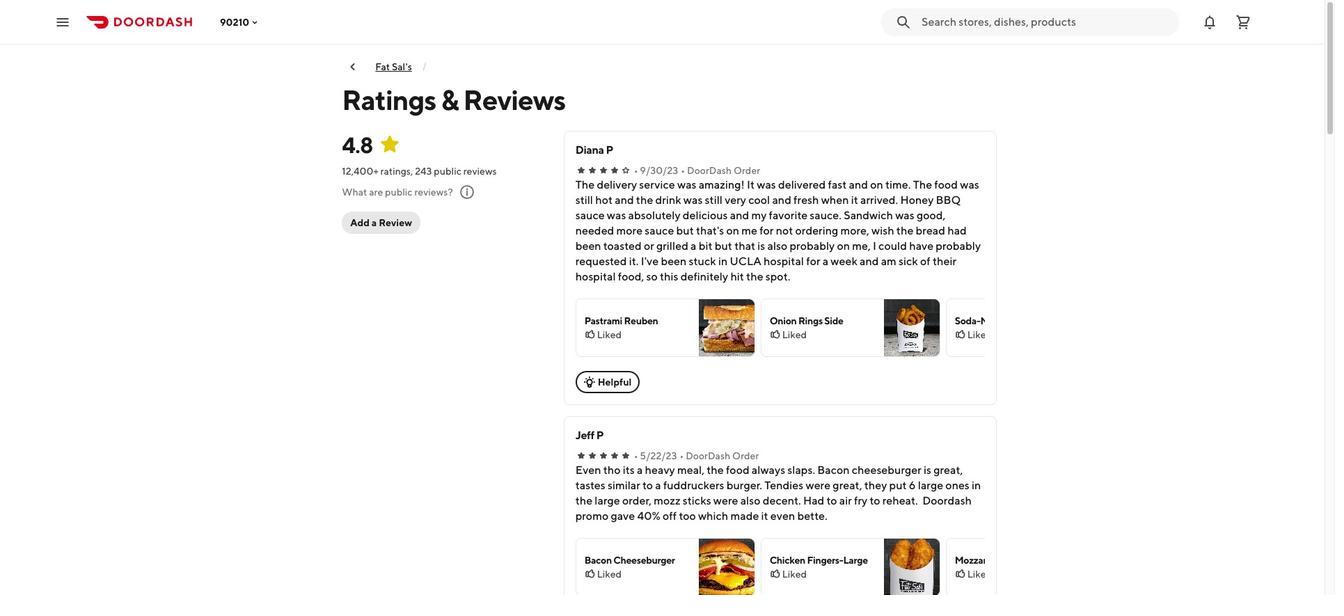 Task type: describe. For each thing, give the bounding box(es) containing it.
reviews
[[463, 84, 566, 116]]

liked for onion
[[782, 329, 807, 341]]

doordash for jeff p
[[686, 451, 731, 462]]

reviews?
[[415, 187, 453, 198]]

fat
[[376, 61, 390, 72]]

a
[[372, 217, 377, 228]]

soda-
[[955, 315, 981, 327]]

ratings
[[342, 84, 436, 116]]

bacon cheeseburger
[[585, 555, 675, 566]]

add a review
[[350, 217, 412, 228]]

liked for mozzarella
[[968, 569, 992, 580]]

0 horizontal spatial public
[[385, 187, 413, 198]]

• right '5/22/23'
[[680, 451, 684, 462]]

liked for pastrami
[[597, 329, 622, 341]]

open menu image
[[54, 14, 71, 30]]

large
[[844, 555, 868, 566]]

jeff p
[[576, 429, 604, 442]]

ratings
[[381, 166, 411, 177]]

doordash for diana p
[[687, 165, 732, 176]]

soda-medium
[[955, 315, 1017, 327]]

90210 button
[[220, 16, 261, 28]]

9/30/23
[[640, 165, 678, 176]]

sal's
[[392, 61, 412, 72]]

chicken fingers-large
[[770, 555, 868, 566]]

diana
[[576, 143, 604, 157]]

reviews
[[464, 166, 497, 177]]

fat sal's link
[[376, 61, 412, 72]]

bacon
[[585, 555, 612, 566]]

0 items, open order cart image
[[1235, 14, 1252, 30]]

• 9/30/23 • doordash order
[[634, 165, 761, 176]]

order for jeff p
[[733, 451, 759, 462]]

90210
[[220, 16, 249, 28]]

onion
[[770, 315, 797, 327]]

• 5/22/23 • doordash order
[[634, 451, 759, 462]]

0 vertical spatial public
[[434, 166, 462, 177]]

notification bell image
[[1202, 14, 1219, 30]]

ratings & reviews
[[342, 84, 566, 116]]

mozzarella sticks
[[955, 555, 1029, 566]]

4.8
[[342, 132, 373, 158]]



Task type: vqa. For each thing, say whether or not it's contained in the screenshot.
DOORDASH associated with Jeff P
yes



Task type: locate. For each thing, give the bounding box(es) containing it.
sticks
[[1004, 555, 1029, 566]]

pastrami reuben
[[585, 315, 658, 327]]

back to store button image
[[348, 61, 359, 72]]

cheeseburger
[[614, 555, 675, 566]]

helpful button
[[576, 371, 640, 393]]

liked
[[597, 329, 622, 341], [782, 329, 807, 341], [968, 329, 992, 341], [597, 569, 622, 580], [782, 569, 807, 580], [968, 569, 992, 580]]

p right jeff
[[597, 429, 604, 442]]

side
[[825, 315, 844, 327]]

fingers-
[[807, 555, 844, 566]]

mozzarella
[[955, 555, 1002, 566]]

reuben
[[624, 315, 658, 327]]

what are public reviews?
[[342, 187, 453, 198]]

doordash right 9/30/23
[[687, 165, 732, 176]]

0 vertical spatial order
[[734, 165, 761, 176]]

243
[[415, 166, 432, 177]]

liked down mozzarella
[[968, 569, 992, 580]]

liked for soda-
[[968, 329, 992, 341]]

liked down chicken
[[782, 569, 807, 580]]

doordash
[[687, 165, 732, 176], [686, 451, 731, 462]]

medium
[[981, 315, 1017, 327]]

1 horizontal spatial p
[[606, 143, 613, 157]]

p for diana p
[[606, 143, 613, 157]]

1 vertical spatial public
[[385, 187, 413, 198]]

add
[[350, 217, 370, 228]]

bacon cheeseburger image
[[699, 539, 755, 595]]

public down ratings
[[385, 187, 413, 198]]

chicken fingers-large image
[[884, 539, 940, 595]]

1 vertical spatial order
[[733, 451, 759, 462]]

12,400+ ratings , 243 public reviews
[[342, 166, 497, 177]]

liked down onion on the bottom right
[[782, 329, 807, 341]]

public right 243
[[434, 166, 462, 177]]

0 horizontal spatial p
[[597, 429, 604, 442]]

,
[[411, 166, 413, 177]]

order
[[734, 165, 761, 176], [733, 451, 759, 462]]

Store search: begin typing to search for stores available on DoorDash text field
[[922, 14, 1171, 30]]

review
[[379, 217, 412, 228]]

pastrami
[[585, 315, 623, 327]]

0 vertical spatial doordash
[[687, 165, 732, 176]]

• right 9/30/23
[[681, 165, 685, 176]]

• left '5/22/23'
[[634, 451, 638, 462]]

public
[[434, 166, 462, 177], [385, 187, 413, 198]]

helpful
[[598, 377, 632, 388]]

are
[[369, 187, 383, 198]]

doordash right '5/22/23'
[[686, 451, 731, 462]]

liked for chicken
[[782, 569, 807, 580]]

onion rings side image
[[884, 299, 940, 357]]

12,400+
[[342, 166, 379, 177]]

pastrami reuben image
[[699, 299, 755, 357]]

add a review button
[[342, 212, 421, 234]]

liked down bacon
[[597, 569, 622, 580]]

fat sal's
[[376, 61, 412, 72]]

p for jeff p
[[597, 429, 604, 442]]

liked down soda-medium
[[968, 329, 992, 341]]

p right "diana"
[[606, 143, 613, 157]]

5/22/23
[[640, 451, 677, 462]]

rings
[[799, 315, 823, 327]]

&
[[441, 84, 459, 116]]

chicken
[[770, 555, 806, 566]]

1 vertical spatial doordash
[[686, 451, 731, 462]]

liked down pastrami
[[597, 329, 622, 341]]

• left 9/30/23
[[634, 165, 638, 176]]

jeff
[[576, 429, 595, 442]]

diana p
[[576, 143, 613, 157]]

p
[[606, 143, 613, 157], [597, 429, 604, 442]]

1 horizontal spatial public
[[434, 166, 462, 177]]

•
[[634, 165, 638, 176], [681, 165, 685, 176], [634, 451, 638, 462], [680, 451, 684, 462]]

onion rings side
[[770, 315, 844, 327]]

order for diana p
[[734, 165, 761, 176]]

liked for bacon
[[597, 569, 622, 580]]

0 vertical spatial p
[[606, 143, 613, 157]]

1 vertical spatial p
[[597, 429, 604, 442]]

what
[[342, 187, 367, 198]]



